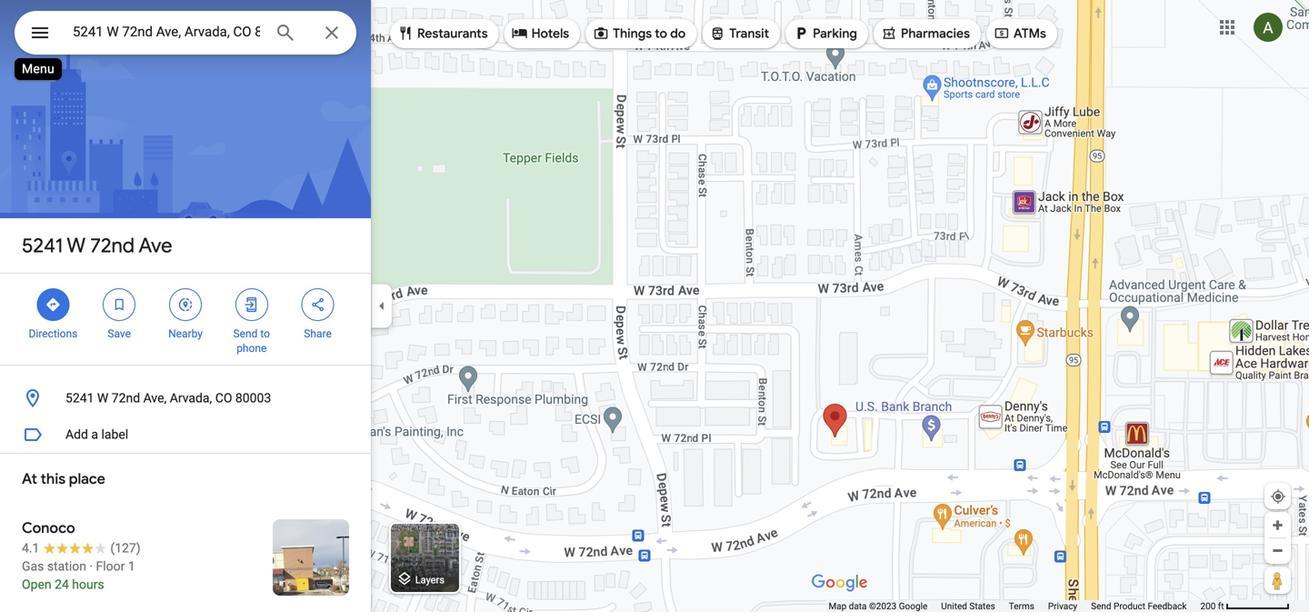 Task type: describe. For each thing, give the bounding box(es) containing it.
4.1 stars 127 reviews image
[[22, 539, 141, 558]]


[[710, 23, 726, 43]]

nearby
[[168, 327, 203, 340]]

80003
[[236, 391, 271, 406]]

share
[[304, 327, 332, 340]]

w for 5241 w 72nd ave
[[67, 233, 86, 258]]

add a label
[[65, 427, 128, 442]]

transit
[[730, 25, 770, 42]]

5241 w 72nd ave, arvada, co 80003 button
[[0, 380, 371, 417]]

atms
[[1014, 25, 1047, 42]]

at this place
[[22, 470, 105, 488]]

5241 w 72nd ave
[[22, 233, 172, 258]]

privacy button
[[1049, 600, 1078, 612]]

(127)
[[110, 541, 141, 556]]

send to phone
[[233, 327, 270, 355]]

 restaurants
[[397, 23, 488, 43]]

5241 for 5241 w 72nd ave
[[22, 233, 63, 258]]


[[177, 295, 194, 315]]

save
[[108, 327, 131, 340]]


[[593, 23, 610, 43]]

open
[[22, 577, 52, 592]]

united states button
[[942, 600, 996, 612]]

 search field
[[15, 11, 357, 58]]

terms
[[1009, 601, 1035, 612]]

label
[[101, 427, 128, 442]]

72nd for ave,
[[112, 391, 140, 406]]

200
[[1201, 601, 1216, 612]]

collapse side panel image
[[372, 296, 392, 316]]

add
[[65, 427, 88, 442]]

directions
[[29, 327, 78, 340]]

this
[[41, 470, 66, 488]]

product
[[1114, 601, 1146, 612]]

show your location image
[[1271, 488, 1287, 505]]

200 ft button
[[1201, 601, 1291, 612]]

restaurants
[[417, 25, 488, 42]]

 pharmacies
[[881, 23, 970, 43]]

send for send product feedback
[[1092, 601, 1112, 612]]

hotels
[[532, 25, 570, 42]]

data
[[849, 601, 867, 612]]


[[512, 23, 528, 43]]

co
[[215, 391, 232, 406]]

send product feedback
[[1092, 601, 1187, 612]]

5241 for 5241 w 72nd ave, arvada, co 80003
[[65, 391, 94, 406]]

things
[[613, 25, 652, 42]]


[[45, 295, 61, 315]]


[[111, 295, 128, 315]]

 things to do
[[593, 23, 686, 43]]

 parking
[[793, 23, 858, 43]]

zoom in image
[[1272, 518, 1285, 532]]

terms button
[[1009, 600, 1035, 612]]

pharmacies
[[901, 25, 970, 42]]

phone
[[237, 342, 267, 355]]

w for 5241 w 72nd ave, arvada, co 80003
[[97, 391, 109, 406]]



Task type: locate. For each thing, give the bounding box(es) containing it.
72nd
[[90, 233, 135, 258], [112, 391, 140, 406]]

 transit
[[710, 23, 770, 43]]

1 vertical spatial send
[[1092, 601, 1112, 612]]

ave,
[[143, 391, 167, 406]]

1
[[128, 559, 135, 574]]

72nd for ave
[[90, 233, 135, 258]]

google maps element
[[0, 0, 1310, 612]]

to
[[655, 25, 668, 42], [260, 327, 270, 340]]

add a label button
[[0, 417, 371, 453]]

google account: angela cha  
(angela.cha@adept.ai) image
[[1254, 13, 1283, 42]]

hours
[[72, 577, 104, 592]]

send
[[233, 327, 258, 340], [1092, 601, 1112, 612]]

72nd left ave,
[[112, 391, 140, 406]]

united states
[[942, 601, 996, 612]]

0 horizontal spatial 5241
[[22, 233, 63, 258]]

w
[[67, 233, 86, 258], [97, 391, 109, 406]]

5241 w 72nd ave, arvada, co 80003
[[65, 391, 271, 406]]


[[310, 295, 326, 315]]

united
[[942, 601, 968, 612]]

to inside  things to do
[[655, 25, 668, 42]]

to inside "send to phone"
[[260, 327, 270, 340]]

send product feedback button
[[1092, 600, 1187, 612]]

72nd left "ave"
[[90, 233, 135, 258]]

parking
[[813, 25, 858, 42]]

footer containing map data ©2023 google
[[829, 600, 1201, 612]]

send for send to phone
[[233, 327, 258, 340]]

privacy
[[1049, 601, 1078, 612]]

0 horizontal spatial send
[[233, 327, 258, 340]]

w left "ave"
[[67, 233, 86, 258]]

5241 inside button
[[65, 391, 94, 406]]

None field
[[73, 21, 260, 43]]

arvada,
[[170, 391, 212, 406]]

to up phone
[[260, 327, 270, 340]]

©2023
[[870, 601, 897, 612]]

map data ©2023 google
[[829, 601, 928, 612]]

map
[[829, 601, 847, 612]]

zoom out image
[[1272, 544, 1285, 558]]

1 vertical spatial 72nd
[[112, 391, 140, 406]]

feedback
[[1148, 601, 1187, 612]]


[[397, 23, 414, 43]]

1 vertical spatial 5241
[[65, 391, 94, 406]]

station
[[47, 559, 86, 574]]

do
[[671, 25, 686, 42]]

1 vertical spatial w
[[97, 391, 109, 406]]

conoco
[[22, 519, 75, 538]]

5241 W 72nd Ave, Arvada, CO 80003 field
[[15, 11, 357, 55]]

send up phone
[[233, 327, 258, 340]]

·
[[89, 559, 93, 574]]

ave
[[139, 233, 172, 258]]

send left 'product'
[[1092, 601, 1112, 612]]

200 ft
[[1201, 601, 1225, 612]]

google
[[899, 601, 928, 612]]

1 horizontal spatial 5241
[[65, 391, 94, 406]]

0 vertical spatial 5241
[[22, 233, 63, 258]]

1 horizontal spatial send
[[1092, 601, 1112, 612]]

0 horizontal spatial to
[[260, 327, 270, 340]]

floor
[[96, 559, 125, 574]]

at
[[22, 470, 37, 488]]

gas station · floor 1 open 24 hours
[[22, 559, 135, 592]]

 hotels
[[512, 23, 570, 43]]

5241 up 
[[22, 233, 63, 258]]

none field inside 5241 w 72nd ave, arvada, co 80003 "field"
[[73, 21, 260, 43]]

72nd inside button
[[112, 391, 140, 406]]

1 horizontal spatial w
[[97, 391, 109, 406]]

0 vertical spatial 72nd
[[90, 233, 135, 258]]

0 vertical spatial send
[[233, 327, 258, 340]]

0 horizontal spatial w
[[67, 233, 86, 258]]

gas
[[22, 559, 44, 574]]

5241
[[22, 233, 63, 258], [65, 391, 94, 406]]

 button
[[15, 11, 65, 58]]

to left do
[[655, 25, 668, 42]]

send inside 'button'
[[1092, 601, 1112, 612]]

 atms
[[994, 23, 1047, 43]]

layers
[[415, 574, 445, 586]]


[[244, 295, 260, 315]]

1 horizontal spatial to
[[655, 25, 668, 42]]

0 vertical spatial to
[[655, 25, 668, 42]]

5241 up the add
[[65, 391, 94, 406]]


[[881, 23, 898, 43]]

w up add a label
[[97, 391, 109, 406]]

24
[[55, 577, 69, 592]]


[[994, 23, 1010, 43]]

footer
[[829, 600, 1201, 612]]

5241 w 72nd ave main content
[[0, 0, 371, 612]]

send inside "send to phone"
[[233, 327, 258, 340]]

footer inside google maps element
[[829, 600, 1201, 612]]

ft
[[1219, 601, 1225, 612]]

w inside button
[[97, 391, 109, 406]]


[[793, 23, 810, 43]]

place
[[69, 470, 105, 488]]

1 vertical spatial to
[[260, 327, 270, 340]]


[[29, 20, 51, 46]]

show street view coverage image
[[1265, 567, 1292, 594]]

a
[[91, 427, 98, 442]]

actions for 5241 w 72nd ave region
[[0, 274, 371, 365]]

states
[[970, 601, 996, 612]]

4.1
[[22, 541, 39, 556]]

0 vertical spatial w
[[67, 233, 86, 258]]



Task type: vqa. For each thing, say whether or not it's contained in the screenshot.


